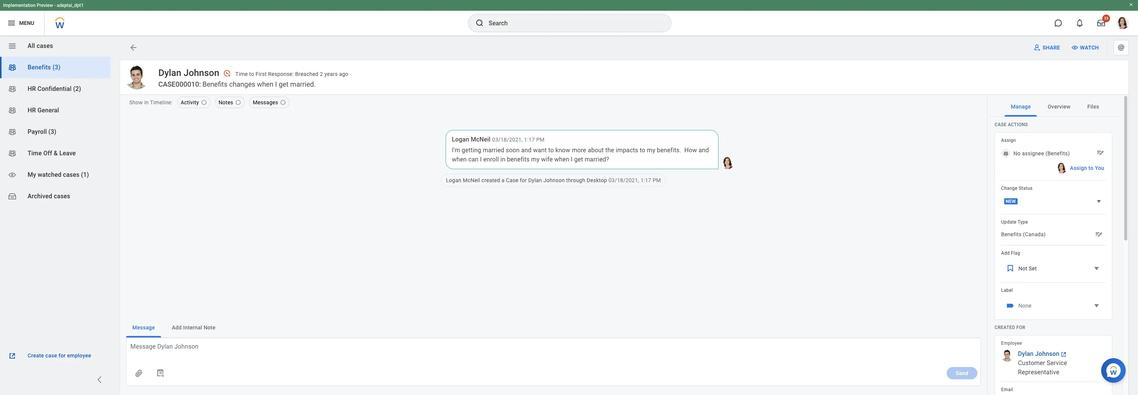 Task type: describe. For each thing, give the bounding box(es) containing it.
assign to you
[[1071, 165, 1105, 171]]

archived cases
[[28, 193, 70, 200]]

created
[[482, 177, 501, 183]]

dylan inside main content
[[529, 177, 542, 183]]

leave
[[59, 150, 76, 157]]

desktop
[[587, 177, 607, 183]]

hr confidential (2)
[[28, 85, 81, 92]]

created for
[[995, 325, 1026, 330]]

hr confidential (2) link
[[0, 78, 111, 100]]

show
[[129, 99, 143, 106]]

logan mcneil 03/18/2021, 1:17 pm i'm getting married soon and want to know more about the impacts to my benefits.  how and when can i enroll in benefits my wife when i get married?
[[452, 136, 711, 163]]

pm inside logan mcneil 03/18/2021, 1:17 pm i'm getting married soon and want to know more about the impacts to my benefits.  how and when can i enroll in benefits my wife when i get married?
[[537, 137, 545, 143]]

benefits for benefits (canada)
[[1002, 231, 1022, 238]]

how
[[685, 147, 698, 154]]

change status
[[1002, 186, 1033, 191]]

dylan inside created for element
[[1019, 350, 1034, 358]]

close environment banner image
[[1130, 2, 1134, 7]]

Search Workday  search field
[[489, 15, 656, 31]]

flag
[[1012, 251, 1021, 256]]

list for created for
[[1002, 340, 1107, 395]]

not set
[[1019, 266, 1038, 272]]

hr for hr confidential (2)
[[28, 85, 36, 92]]

33 button
[[1094, 15, 1111, 31]]

i inside case header element
[[275, 80, 277, 88]]

grid view image
[[8, 41, 17, 51]]

all cases
[[28, 42, 53, 49]]

logan mcneil created a case for dylan johnson through desktop 03/18/2021, 1:17 pm
[[446, 177, 661, 183]]

can
[[469, 156, 479, 163]]

note
[[204, 325, 216, 331]]

benefits for benefits (3)
[[28, 64, 51, 71]]

cases for all cases
[[37, 42, 53, 49]]

03/18/2021, inside logan mcneil 03/18/2021, 1:17 pm i'm getting married soon and want to know more about the impacts to my benefits.  how and when can i enroll in benefits my wife when i get married?
[[492, 137, 523, 143]]

contact card matrix manager image for time off & leave
[[8, 149, 17, 158]]

add for add internal note
[[172, 325, 182, 331]]

benefits
[[507, 156, 530, 163]]

case actions element
[[995, 122, 1113, 320]]

archived
[[28, 193, 52, 200]]

1 vertical spatial 1:17
[[641, 177, 652, 183]]

(canada)
[[1024, 231, 1046, 238]]

my watched cases (1)
[[28, 171, 89, 178]]

ago
[[339, 71, 349, 77]]

overview button
[[1042, 97, 1077, 117]]

hr for hr general
[[28, 107, 36, 114]]

more
[[572, 147, 587, 154]]

case000010 : benefits changes when i get married.
[[158, 80, 316, 88]]

new button
[[1002, 195, 1107, 210]]

clipboard search image
[[156, 369, 165, 378]]

(benefits)
[[1046, 150, 1071, 157]]

dylan johnson inside dylan johnson link
[[1019, 350, 1060, 358]]

none button
[[1002, 297, 1107, 315]]

show in timeline:
[[129, 99, 173, 106]]

not
[[1019, 266, 1028, 272]]

assign to you button
[[1000, 160, 1107, 176]]

assignee
[[1023, 150, 1045, 157]]

no assignee (benefits) button
[[1000, 147, 1107, 160]]

payroll (3) link
[[0, 121, 111, 143]]

notes
[[219, 99, 233, 106]]

internal
[[183, 325, 202, 331]]

chevron right image
[[95, 375, 104, 384]]

in inside logan mcneil 03/18/2021, 1:17 pm i'm getting married soon and want to know more about the impacts to my benefits.  how and when can i enroll in benefits my wife when i get married?
[[501, 156, 506, 163]]

dylan inside case header element
[[158, 67, 181, 78]]

new
[[1006, 199, 1017, 204]]

radio mobile image for notes
[[235, 99, 241, 106]]

implementation preview -   adeptai_dpt1
[[3, 3, 84, 8]]

benefits (canada)
[[1002, 231, 1046, 238]]

the
[[606, 147, 615, 154]]

implementation
[[3, 3, 36, 8]]

get inside case header element
[[279, 80, 289, 88]]

tab list for message tab panel at the bottom of the page
[[126, 318, 982, 338]]

33
[[1105, 16, 1109, 20]]

customer service representative
[[1019, 360, 1068, 376]]

through
[[567, 177, 586, 183]]

messages
[[253, 99, 278, 106]]

Messages button
[[250, 97, 290, 108]]

no assignee (benefits)
[[1014, 150, 1071, 157]]

menu
[[19, 20, 34, 26]]

benefits (3)
[[28, 64, 61, 71]]

1 horizontal spatial my
[[647, 147, 656, 154]]

benefits inside case header element
[[203, 80, 228, 88]]

case actions
[[995, 122, 1029, 127]]

list containing all cases
[[0, 35, 111, 207]]

visible image for watch
[[1072, 44, 1079, 51]]

changes
[[229, 80, 255, 88]]

share
[[1043, 45, 1061, 51]]

menu button
[[0, 11, 44, 35]]

radio mobile image for activity
[[201, 99, 207, 106]]

radio mobile image
[[280, 99, 286, 106]]

justify image
[[7, 18, 16, 28]]

tab list for manage tab panel in the right of the page
[[990, 97, 1122, 117]]

employee
[[1002, 341, 1023, 346]]

contact card matrix manager image for hr confidential (2)
[[8, 84, 17, 94]]

my watched cases (1) link
[[0, 164, 111, 186]]

create case for employee
[[28, 353, 91, 359]]

update type
[[1002, 219, 1029, 225]]

overview
[[1048, 104, 1071, 110]]

hr general link
[[0, 100, 111, 121]]

caret down image
[[1093, 264, 1102, 273]]

none
[[1019, 303, 1032, 309]]

files
[[1088, 104, 1100, 110]]

send button
[[947, 367, 978, 379]]

not set button
[[1002, 259, 1107, 278]]

married?
[[585, 156, 610, 163]]

change
[[1002, 186, 1018, 191]]

case header element
[[120, 60, 1130, 95]]

getting
[[462, 147, 482, 154]]

about
[[588, 147, 604, 154]]

representative
[[1019, 369, 1060, 376]]

visible image for my watched cases (1)
[[8, 170, 17, 180]]

years
[[325, 71, 338, 77]]

time off & leave
[[28, 150, 76, 157]]

1 and from the left
[[522, 147, 532, 154]]

breached
[[295, 71, 319, 77]]

adeptai_dpt1
[[57, 3, 84, 8]]

arrow left image
[[129, 43, 138, 52]]

user plus image
[[1034, 44, 1042, 51]]

case inside "list"
[[506, 177, 519, 183]]



Task type: locate. For each thing, give the bounding box(es) containing it.
hr
[[28, 85, 36, 92], [28, 107, 36, 114]]

1 vertical spatial case
[[506, 177, 519, 183]]

list for show in timeline:
[[173, 97, 290, 110]]

benefits down update at the right of the page
[[1002, 231, 1022, 238]]

main content
[[120, 95, 988, 395]]

for right created
[[1017, 325, 1026, 330]]

2 horizontal spatial benefits
[[1002, 231, 1022, 238]]

to up wife
[[549, 147, 554, 154]]

know
[[556, 147, 571, 154]]

4 contact card matrix manager image from the top
[[8, 149, 17, 158]]

list containing logan mcneil
[[374, 115, 734, 207]]

0 horizontal spatial get
[[279, 80, 289, 88]]

0 horizontal spatial 03/18/2021,
[[492, 137, 523, 143]]

assign for assign
[[1002, 138, 1017, 143]]

at tag mention image
[[1117, 43, 1127, 52]]

mcneil inside logan mcneil 03/18/2021, 1:17 pm i'm getting married soon and want to know more about the impacts to my benefits.  how and when can i enroll in benefits my wife when i get married?
[[471, 136, 491, 143]]

a
[[502, 177, 505, 183]]

text edit image
[[1097, 149, 1105, 157], [1096, 231, 1104, 238]]

1 vertical spatial dylan
[[529, 177, 542, 183]]

in right enroll
[[501, 156, 506, 163]]

ext link image for dylan johnson
[[1061, 351, 1068, 358]]

want
[[534, 147, 547, 154]]

watch
[[1081, 45, 1100, 51]]

ext link image
[[1061, 351, 1068, 358], [8, 351, 17, 361]]

inbox image
[[8, 192, 17, 201]]

0 horizontal spatial dylan
[[158, 67, 181, 78]]

1 horizontal spatial benefits
[[203, 80, 228, 88]]

1 horizontal spatial dylan johnson
[[1019, 350, 1060, 358]]

pm up want
[[537, 137, 545, 143]]

dylan johnson up case000010
[[158, 67, 219, 78]]

2 vertical spatial benefits
[[1002, 231, 1022, 238]]

manage button
[[1005, 97, 1038, 117]]

list inside created for element
[[1002, 340, 1107, 395]]

i right can
[[480, 156, 482, 163]]

email
[[1002, 387, 1014, 393]]

and up benefits
[[522, 147, 532, 154]]

for inside "list"
[[520, 177, 527, 183]]

1 vertical spatial 03/18/2021,
[[609, 177, 640, 183]]

share button
[[1031, 41, 1065, 54]]

when inside case header element
[[257, 80, 274, 88]]

(3) down all cases link
[[53, 64, 61, 71]]

ext link image for create case for employee
[[8, 351, 17, 361]]

1 horizontal spatial 1:17
[[641, 177, 652, 183]]

johnson up service
[[1036, 350, 1060, 358]]

2 horizontal spatial for
[[1017, 325, 1026, 330]]

caret down image down caret down icon
[[1093, 301, 1102, 310]]

label
[[1002, 288, 1014, 293]]

1 horizontal spatial for
[[520, 177, 527, 183]]

0 vertical spatial get
[[279, 80, 289, 88]]

add internal note
[[172, 325, 216, 331]]

2 horizontal spatial i
[[571, 156, 573, 163]]

payroll (3)
[[28, 128, 56, 135]]

contact card matrix manager image
[[8, 63, 17, 72], [8, 84, 17, 94], [8, 106, 17, 115], [8, 149, 17, 158]]

all
[[28, 42, 35, 49]]

menu banner
[[0, 0, 1139, 35]]

tab list containing message
[[126, 318, 982, 338]]

0 horizontal spatial pm
[[537, 137, 545, 143]]

assign left you
[[1071, 165, 1088, 171]]

and right how
[[699, 147, 710, 154]]

1 contact card matrix manager image from the top
[[8, 63, 17, 72]]

text edit image inside benefits (canada) button
[[1096, 231, 1104, 238]]

1 vertical spatial text edit image
[[1096, 231, 1104, 238]]

1 horizontal spatial time
[[236, 71, 248, 77]]

notifications large image
[[1077, 19, 1084, 27]]

update
[[1002, 219, 1017, 225]]

married
[[483, 147, 505, 154]]

visible image
[[1072, 44, 1079, 51], [8, 170, 17, 180]]

contact card matrix manager image inside benefits (3) link
[[8, 63, 17, 72]]

in right show
[[144, 99, 149, 106]]

(1)
[[81, 171, 89, 178]]

get down more
[[575, 156, 583, 163]]

radio mobile image inside notes button
[[235, 99, 241, 106]]

0 horizontal spatial for
[[59, 353, 66, 359]]

my left the benefits.
[[647, 147, 656, 154]]

1 vertical spatial (3)
[[48, 128, 56, 135]]

(3) for benefits (3)
[[53, 64, 61, 71]]

2 hr from the top
[[28, 107, 36, 114]]

text edit image for benefits (canada)
[[1096, 231, 1104, 238]]

1 horizontal spatial ext link image
[[1061, 351, 1068, 358]]

1 horizontal spatial get
[[575, 156, 583, 163]]

contact card matrix manager image inside hr confidential (2) link
[[8, 84, 17, 94]]

1 vertical spatial my
[[532, 156, 540, 163]]

add
[[1002, 251, 1010, 256], [172, 325, 182, 331]]

benefits down the all cases
[[28, 64, 51, 71]]

for right a
[[520, 177, 527, 183]]

impacts
[[616, 147, 639, 154]]

cases inside 'link'
[[54, 193, 70, 200]]

visible image inside watch button
[[1072, 44, 1079, 51]]

list containing activity
[[173, 97, 290, 110]]

1 vertical spatial tab list
[[126, 318, 982, 338]]

logan down i'm at the left
[[446, 177, 462, 183]]

actions
[[1009, 122, 1029, 127]]

0 horizontal spatial case
[[506, 177, 519, 183]]

search image
[[475, 18, 484, 28]]

inbox large image
[[1098, 19, 1106, 27]]

i down response:
[[275, 80, 277, 88]]

contact card matrix manager image for hr general
[[8, 106, 17, 115]]

1 vertical spatial mcneil
[[463, 177, 480, 183]]

0 horizontal spatial in
[[144, 99, 149, 106]]

employee
[[67, 353, 91, 359]]

Message Dylan Johnson text field
[[130, 342, 981, 361]]

0 horizontal spatial and
[[522, 147, 532, 154]]

0 horizontal spatial when
[[257, 80, 274, 88]]

03/18/2021, up the soon
[[492, 137, 523, 143]]

contact card matrix manager image for benefits (3)
[[8, 63, 17, 72]]

create case for employee link
[[8, 351, 103, 361]]

case right a
[[506, 177, 519, 183]]

visible image inside my watched cases (1) link
[[8, 170, 17, 180]]

0 vertical spatial mcneil
[[471, 136, 491, 143]]

tab list
[[990, 97, 1122, 117], [126, 318, 982, 338]]

to inside button
[[1089, 165, 1094, 171]]

clock x image
[[223, 69, 231, 77]]

dylan up customer
[[1019, 350, 1034, 358]]

create
[[28, 353, 44, 359]]

logan inside logan mcneil 03/18/2021, 1:17 pm i'm getting married soon and want to know more about the impacts to my benefits.  how and when can i enroll in benefits my wife when i get married?
[[452, 136, 470, 143]]

radio mobile image inside activity 'button'
[[201, 99, 207, 106]]

created
[[995, 325, 1016, 330]]

files button
[[1082, 97, 1106, 117]]

1 vertical spatial for
[[1017, 325, 1026, 330]]

3 contact card matrix manager image from the top
[[8, 106, 17, 115]]

1 horizontal spatial in
[[501, 156, 506, 163]]

2 contact card matrix manager image from the top
[[8, 84, 17, 94]]

benefits (canada) button
[[1000, 228, 1105, 241]]

johnson inside main content
[[544, 177, 565, 183]]

add inside "button"
[[172, 325, 182, 331]]

activity
[[181, 99, 199, 106]]

to
[[249, 71, 254, 77], [549, 147, 554, 154], [640, 147, 646, 154], [1089, 165, 1094, 171]]

assign inside button
[[1071, 165, 1088, 171]]

Activity button
[[177, 97, 211, 108]]

0 horizontal spatial benefits
[[28, 64, 51, 71]]

time off & leave link
[[0, 143, 111, 164]]

for inside manage tab panel
[[1017, 325, 1026, 330]]

manage tab panel
[[990, 122, 1122, 395]]

timeline:
[[150, 99, 173, 106]]

time inside "list"
[[28, 150, 42, 157]]

pm down the benefits.
[[653, 177, 661, 183]]

time left the 'off'
[[28, 150, 42, 157]]

0 vertical spatial for
[[520, 177, 527, 183]]

(3) for payroll (3)
[[48, 128, 56, 135]]

upload clip image
[[134, 369, 144, 378]]

1 vertical spatial hr
[[28, 107, 36, 114]]

1 vertical spatial assign
[[1071, 165, 1088, 171]]

0 vertical spatial dylan johnson
[[158, 67, 219, 78]]

2 vertical spatial cases
[[54, 193, 70, 200]]

benefits (3) link
[[0, 57, 111, 78]]

first
[[256, 71, 267, 77]]

list containing dylan johnson
[[1002, 340, 1107, 395]]

hr left general
[[28, 107, 36, 114]]

text edit image up you
[[1097, 149, 1105, 157]]

0 horizontal spatial 1:17
[[524, 137, 535, 143]]

0 vertical spatial pm
[[537, 137, 545, 143]]

customer
[[1019, 360, 1046, 367]]

Notes button
[[215, 97, 245, 108]]

1 horizontal spatial i
[[480, 156, 482, 163]]

profile logan mcneil image
[[1117, 17, 1130, 31]]

time for time to first response: breached 2 years ago
[[236, 71, 248, 77]]

1 horizontal spatial johnson
[[544, 177, 565, 183]]

1 horizontal spatial radio mobile image
[[235, 99, 241, 106]]

to inside case header element
[[249, 71, 254, 77]]

03/18/2021, right desktop
[[609, 177, 640, 183]]

i down more
[[571, 156, 573, 163]]

dylan johnson
[[158, 67, 219, 78], [1019, 350, 1060, 358]]

0 horizontal spatial ext link image
[[8, 351, 17, 361]]

johnson inside dylan johnson link
[[1036, 350, 1060, 358]]

off
[[43, 150, 52, 157]]

to left first
[[249, 71, 254, 77]]

logan for for
[[446, 177, 462, 183]]

for right case
[[59, 353, 66, 359]]

2 vertical spatial for
[[59, 353, 66, 359]]

message tab panel
[[126, 338, 982, 386]]

radio mobile image right "activity"
[[201, 99, 207, 106]]

:
[[199, 80, 201, 88]]

visible image left my
[[8, 170, 17, 180]]

contact card matrix manager image
[[8, 127, 17, 137]]

0 vertical spatial benefits
[[28, 64, 51, 71]]

list inside the case actions 'element'
[[1000, 137, 1107, 315]]

assign
[[1002, 138, 1017, 143], [1071, 165, 1088, 171]]

benefits right :
[[203, 80, 228, 88]]

0 horizontal spatial dylan johnson
[[158, 67, 219, 78]]

1 horizontal spatial case
[[995, 122, 1007, 127]]

to right the impacts
[[640, 147, 646, 154]]

list for case actions
[[1000, 137, 1107, 315]]

-
[[54, 3, 56, 8]]

married.
[[290, 80, 316, 88]]

logan for i'm
[[452, 136, 470, 143]]

logan up i'm at the left
[[452, 136, 470, 143]]

when down i'm at the left
[[452, 156, 467, 163]]

1 horizontal spatial when
[[452, 156, 467, 163]]

2 and from the left
[[699, 147, 710, 154]]

1 vertical spatial benefits
[[203, 80, 228, 88]]

service
[[1048, 360, 1068, 367]]

text edit image for no assignee (benefits)
[[1097, 149, 1105, 157]]

get
[[279, 80, 289, 88], [575, 156, 583, 163]]

0 vertical spatial 1:17
[[524, 137, 535, 143]]

0 horizontal spatial visible image
[[8, 170, 17, 180]]

response:
[[268, 71, 294, 77]]

tab list containing manage
[[990, 97, 1122, 117]]

1 horizontal spatial visible image
[[1072, 44, 1079, 51]]

get down response:
[[279, 80, 289, 88]]

contact card matrix manager image inside "time off & leave" link
[[8, 149, 17, 158]]

dylan johnson link
[[1019, 350, 1107, 359]]

1 horizontal spatial tab list
[[990, 97, 1122, 117]]

when down know
[[555, 156, 570, 163]]

mcneil left created
[[463, 177, 480, 183]]

2 vertical spatial dylan
[[1019, 350, 1034, 358]]

0 horizontal spatial assign
[[1002, 138, 1017, 143]]

watch button
[[1069, 41, 1104, 54]]

confidential
[[38, 85, 72, 92]]

0 vertical spatial my
[[647, 147, 656, 154]]

time for time off & leave
[[28, 150, 42, 157]]

when down first
[[257, 80, 274, 88]]

0 vertical spatial caret down image
[[1096, 198, 1104, 205]]

add left internal
[[172, 325, 182, 331]]

0 horizontal spatial johnson
[[184, 67, 219, 78]]

add left flag
[[1002, 251, 1010, 256]]

&
[[54, 150, 58, 157]]

message button
[[126, 318, 161, 338]]

dylan
[[158, 67, 181, 78], [529, 177, 542, 183], [1019, 350, 1034, 358]]

tag image
[[1006, 301, 1016, 310]]

caret down image inside new button
[[1096, 198, 1104, 205]]

radio mobile image
[[201, 99, 207, 106], [235, 99, 241, 106]]

add for add flag
[[1002, 251, 1010, 256]]

0 horizontal spatial my
[[532, 156, 540, 163]]

1 vertical spatial visible image
[[8, 170, 17, 180]]

cases for archived cases
[[54, 193, 70, 200]]

archived cases link
[[0, 186, 111, 207]]

1 horizontal spatial and
[[699, 147, 710, 154]]

johnson up :
[[184, 67, 219, 78]]

0 vertical spatial visible image
[[1072, 44, 1079, 51]]

0 vertical spatial case
[[995, 122, 1007, 127]]

2
[[320, 71, 323, 77]]

created for element
[[995, 325, 1113, 395]]

(3) right payroll
[[48, 128, 56, 135]]

dylan johnson up customer
[[1019, 350, 1060, 358]]

cases right all
[[37, 42, 53, 49]]

soon
[[506, 147, 520, 154]]

get inside logan mcneil 03/18/2021, 1:17 pm i'm getting married soon and want to know more about the impacts to my benefits.  how and when can i enroll in benefits my wife when i get married?
[[575, 156, 583, 163]]

case
[[45, 353, 57, 359]]

(2)
[[73, 85, 81, 92]]

preview
[[37, 3, 53, 8]]

1 horizontal spatial pm
[[653, 177, 661, 183]]

you
[[1096, 165, 1105, 171]]

0 vertical spatial logan
[[452, 136, 470, 143]]

0 vertical spatial hr
[[28, 85, 36, 92]]

mcneil
[[471, 136, 491, 143], [463, 177, 480, 183]]

0 vertical spatial (3)
[[53, 64, 61, 71]]

ext link image inside dylan johnson link
[[1061, 351, 1068, 358]]

2 radio mobile image from the left
[[235, 99, 241, 106]]

0 horizontal spatial i
[[275, 80, 277, 88]]

1 vertical spatial add
[[172, 325, 182, 331]]

ext link image left create
[[8, 351, 17, 361]]

0 vertical spatial time
[[236, 71, 248, 77]]

main content containing logan mcneil
[[120, 95, 988, 395]]

add inside "list"
[[1002, 251, 1010, 256]]

hr left confidential
[[28, 85, 36, 92]]

and
[[522, 147, 532, 154], [699, 147, 710, 154]]

manage
[[1012, 104, 1032, 110]]

case inside 'element'
[[995, 122, 1007, 127]]

dylan johnson inside case header element
[[158, 67, 219, 78]]

cases down 'my watched cases (1)'
[[54, 193, 70, 200]]

list
[[0, 35, 111, 207], [173, 97, 290, 110], [374, 115, 734, 207], [1000, 137, 1107, 315], [1002, 340, 1107, 395]]

2 horizontal spatial when
[[555, 156, 570, 163]]

status
[[1019, 186, 1033, 191]]

0 horizontal spatial radio mobile image
[[201, 99, 207, 106]]

1 vertical spatial caret down image
[[1093, 301, 1102, 310]]

0 vertical spatial assign
[[1002, 138, 1017, 143]]

benefits inside button
[[1002, 231, 1022, 238]]

text edit image inside no assignee (benefits) button
[[1097, 149, 1105, 157]]

visible image left watch
[[1072, 44, 1079, 51]]

1 horizontal spatial add
[[1002, 251, 1010, 256]]

0 horizontal spatial tab list
[[126, 318, 982, 338]]

johnson inside case header element
[[184, 67, 219, 78]]

1 horizontal spatial 03/18/2021,
[[609, 177, 640, 183]]

0 vertical spatial in
[[144, 99, 149, 106]]

watched
[[38, 171, 61, 178]]

mcneil up the getting
[[471, 136, 491, 143]]

cases left the (1)
[[63, 171, 80, 178]]

message
[[132, 325, 155, 331]]

2 vertical spatial johnson
[[1036, 350, 1060, 358]]

0 vertical spatial dylan
[[158, 67, 181, 78]]

johnson left through
[[544, 177, 565, 183]]

case left actions
[[995, 122, 1007, 127]]

1 hr from the top
[[28, 85, 36, 92]]

1 vertical spatial get
[[575, 156, 583, 163]]

0 vertical spatial 03/18/2021,
[[492, 137, 523, 143]]

contact card matrix manager image inside hr general link
[[8, 106, 17, 115]]

1 horizontal spatial assign
[[1071, 165, 1088, 171]]

1 vertical spatial in
[[501, 156, 506, 163]]

assign for assign to you
[[1071, 165, 1088, 171]]

0 vertical spatial tab list
[[990, 97, 1122, 117]]

time up changes at the left of the page
[[236, 71, 248, 77]]

0 vertical spatial johnson
[[184, 67, 219, 78]]

assign up no
[[1002, 138, 1017, 143]]

list containing no assignee (benefits)
[[1000, 137, 1107, 315]]

caret down image
[[1096, 198, 1104, 205], [1093, 301, 1102, 310]]

1 vertical spatial cases
[[63, 171, 80, 178]]

dylan up case000010
[[158, 67, 181, 78]]

benefits
[[28, 64, 51, 71], [203, 80, 228, 88], [1002, 231, 1022, 238]]

1 vertical spatial time
[[28, 150, 42, 157]]

0 vertical spatial cases
[[37, 42, 53, 49]]

time inside case header element
[[236, 71, 248, 77]]

2 horizontal spatial johnson
[[1036, 350, 1060, 358]]

radio mobile image right notes
[[235, 99, 241, 106]]

1 radio mobile image from the left
[[201, 99, 207, 106]]

mcneil for for
[[463, 177, 480, 183]]

1 vertical spatial logan
[[446, 177, 462, 183]]

my
[[28, 171, 36, 178]]

to left you
[[1089, 165, 1094, 171]]

1 vertical spatial johnson
[[544, 177, 565, 183]]

1 vertical spatial dylan johnson
[[1019, 350, 1060, 358]]

2 horizontal spatial dylan
[[1019, 350, 1034, 358]]

i'm
[[452, 147, 460, 154]]

caret down image down you
[[1096, 198, 1104, 205]]

0 vertical spatial add
[[1002, 251, 1010, 256]]

0 horizontal spatial time
[[28, 150, 42, 157]]

my down want
[[532, 156, 540, 163]]

1:17 inside logan mcneil 03/18/2021, 1:17 pm i'm getting married soon and want to know more about the impacts to my benefits.  how and when can i enroll in benefits my wife when i get married?
[[524, 137, 535, 143]]

media mylearning image
[[1006, 264, 1016, 273]]

general
[[38, 107, 59, 114]]

dylan down wife
[[529, 177, 542, 183]]

i
[[275, 80, 277, 88], [480, 156, 482, 163], [571, 156, 573, 163]]

johnson
[[184, 67, 219, 78], [544, 177, 565, 183], [1036, 350, 1060, 358]]

ext link image up service
[[1061, 351, 1068, 358]]

1 horizontal spatial dylan
[[529, 177, 542, 183]]

text edit image up caret down icon
[[1096, 231, 1104, 238]]

1 vertical spatial pm
[[653, 177, 661, 183]]

mcneil for i'm
[[471, 136, 491, 143]]



Task type: vqa. For each thing, say whether or not it's contained in the screenshot.
06/02/2014 corresponding to Continuous Service Date
no



